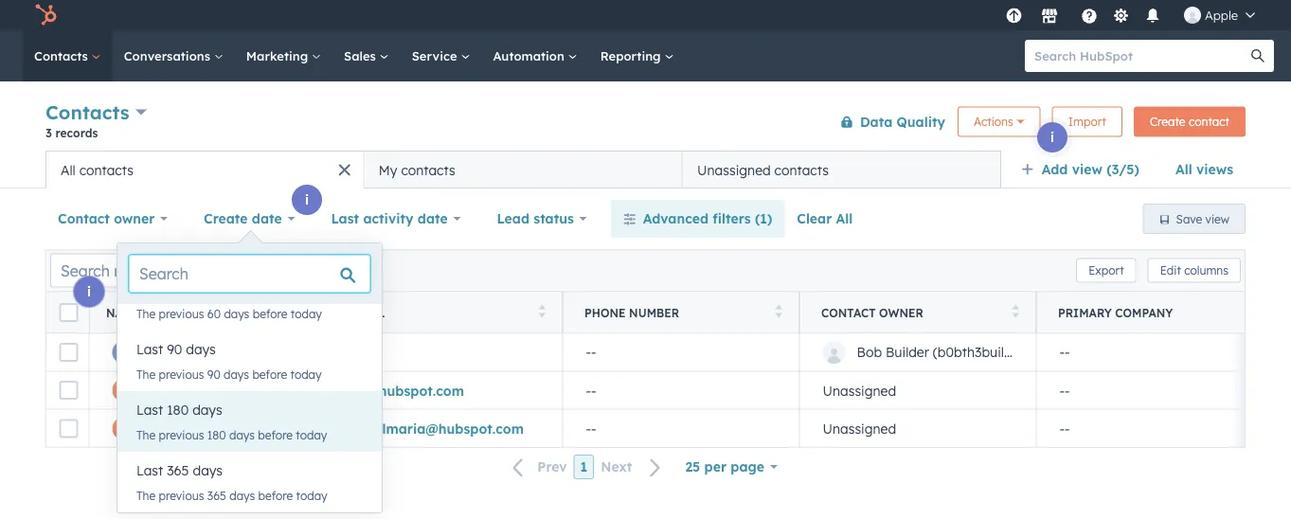 Task type: locate. For each thing, give the bounding box(es) containing it.
0 vertical spatial contacts
[[34, 48, 92, 63]]

1 vertical spatial i button
[[292, 185, 322, 215]]

1 vertical spatial contacts
[[45, 100, 129, 124]]

0 vertical spatial unassigned
[[698, 162, 771, 178]]

apple button
[[1173, 0, 1267, 30]]

the inside last 90 days the previous 90 days before today
[[136, 367, 156, 381]]

previous inside last 90 days the previous 90 days before today
[[159, 367, 204, 381]]

contacts
[[34, 48, 92, 63], [45, 100, 129, 124]]

(sample for johnson
[[249, 420, 304, 437]]

the up jane
[[136, 307, 156, 321]]

1 horizontal spatial i button
[[292, 185, 322, 215]]

0 horizontal spatial press to sort. image
[[302, 305, 309, 318]]

press to sort. element for phone number
[[776, 305, 783, 321]]

0 horizontal spatial all
[[61, 162, 76, 178]]

press to sort. element
[[302, 305, 309, 321], [539, 305, 546, 321], [776, 305, 783, 321], [1013, 305, 1020, 321]]

1 vertical spatial create
[[204, 210, 248, 227]]

brian
[[146, 382, 182, 399]]

list box containing last 90 days
[[118, 270, 382, 513]]

3 previous from the top
[[159, 428, 204, 442]]

settings link
[[1110, 5, 1133, 25]]

create down "all contacts" button
[[204, 210, 248, 227]]

phone
[[585, 306, 626, 320]]

0 horizontal spatial i
[[87, 283, 91, 300]]

press to sort. image
[[776, 305, 783, 318]]

1 vertical spatial (sample
[[249, 420, 304, 437]]

25 per page button
[[673, 448, 790, 486]]

maria johnson (sample contact)
[[146, 420, 365, 437]]

i button left name
[[74, 277, 104, 307]]

Search search field
[[129, 255, 371, 293]]

365 down johnson
[[207, 489, 226, 503]]

0 horizontal spatial 365
[[167, 462, 189, 479]]

2 unassigned button from the top
[[800, 409, 1037, 447]]

last up "brian"
[[136, 341, 163, 358]]

add view (3/5) button
[[1009, 151, 1164, 189]]

pagination navigation
[[502, 455, 673, 480]]

0 vertical spatial (sample
[[247, 382, 302, 399]]

create inside button
[[1150, 115, 1186, 129]]

contacts up records at the left
[[45, 100, 129, 124]]

sales link
[[333, 30, 401, 82]]

contact
[[58, 210, 110, 227], [822, 306, 876, 320]]

1 press to sort. image from the left
[[302, 305, 309, 318]]

add view (3/5)
[[1042, 161, 1140, 178]]

view inside add view (3/5) "popup button"
[[1073, 161, 1103, 178]]

0 horizontal spatial contact owner
[[58, 210, 155, 227]]

2 horizontal spatial i
[[1051, 129, 1055, 145]]

view for save
[[1206, 212, 1230, 226]]

contact) down the "bh@hubspot.com"
[[308, 420, 365, 437]]

owner up search name, phone, email addresses, or company search box
[[114, 210, 155, 227]]

today for last 180 days
[[296, 428, 327, 442]]

1 horizontal spatial create
[[1150, 115, 1186, 129]]

1 horizontal spatial contacts
[[401, 162, 456, 178]]

today inside last 90 days the previous 90 days before today
[[290, 367, 322, 381]]

(sample
[[247, 382, 302, 399], [249, 420, 304, 437]]

last left activity
[[331, 210, 359, 227]]

3 the from the top
[[136, 428, 156, 442]]

contacts inside popup button
[[45, 100, 129, 124]]

(3/5)
[[1107, 161, 1140, 178]]

number
[[629, 306, 680, 320]]

0 horizontal spatial owner
[[114, 210, 155, 227]]

the down "brian"
[[136, 428, 156, 442]]

date
[[252, 210, 282, 227], [418, 210, 448, 227]]

view right add in the right of the page
[[1073, 161, 1103, 178]]

list box
[[118, 270, 382, 513]]

next button
[[594, 455, 673, 480]]

previous down "brian"
[[159, 428, 204, 442]]

edit columns
[[1161, 263, 1229, 278]]

(sample up 'maria johnson (sample contact)' link on the left of page
[[247, 382, 302, 399]]

contacts link
[[23, 30, 113, 82]]

apple
[[1206, 7, 1239, 23]]

1 vertical spatial view
[[1206, 212, 1230, 226]]

clear all
[[797, 210, 853, 227]]

2 horizontal spatial contacts
[[775, 162, 829, 178]]

1
[[581, 459, 588, 475]]

1 horizontal spatial contact owner
[[822, 306, 924, 320]]

0 horizontal spatial create
[[204, 210, 248, 227]]

25
[[686, 459, 701, 475]]

all for all contacts
[[61, 162, 76, 178]]

email
[[348, 306, 385, 320]]

contact owner down the all contacts
[[58, 210, 155, 227]]

1 horizontal spatial 365
[[207, 489, 226, 503]]

today down 'maria johnson (sample contact)' link on the left of page
[[296, 489, 328, 503]]

actions button
[[958, 107, 1041, 137]]

1 vertical spatial 180
[[207, 428, 226, 442]]

contact owner
[[58, 210, 155, 227], [822, 306, 924, 320]]

export
[[1089, 263, 1125, 278]]

contacts for my contacts
[[401, 162, 456, 178]]

(sample down brian halligan (sample contact) link
[[249, 420, 304, 437]]

previous inside last 365 days the previous 365 days before today
[[159, 489, 204, 503]]

today for last 90 days
[[290, 367, 322, 381]]

2 horizontal spatial i button
[[1038, 122, 1068, 153]]

create inside dropdown button
[[204, 210, 248, 227]]

last for last activity date
[[331, 210, 359, 227]]

before down maria johnson (sample contact)
[[258, 489, 293, 503]]

1 -- button from the top
[[563, 334, 800, 372]]

create
[[1150, 115, 1186, 129], [204, 210, 248, 227]]

1 the from the top
[[136, 307, 156, 321]]

last inside last 180 days the previous 180 days before today
[[136, 402, 163, 418]]

the inside last 365 days the previous 365 days before today
[[136, 489, 156, 503]]

1 vertical spatial contact
[[822, 306, 876, 320]]

0 vertical spatial owner
[[114, 210, 155, 227]]

contacts inside button
[[401, 162, 456, 178]]

today left the email
[[291, 307, 322, 321]]

bh@hubspot.com button
[[326, 372, 563, 409]]

date inside last activity date popup button
[[418, 210, 448, 227]]

last inside last 90 days the previous 90 days before today
[[136, 341, 163, 358]]

1 vertical spatial contact)
[[308, 420, 365, 437]]

date up search search field
[[252, 210, 282, 227]]

primary company column header
[[1037, 292, 1274, 334]]

before up brian halligan (sample contact) link
[[252, 367, 287, 381]]

365
[[167, 462, 189, 479], [207, 489, 226, 503]]

reporting
[[601, 48, 665, 63]]

advanced
[[643, 210, 709, 227]]

4 previous from the top
[[159, 489, 204, 503]]

create left contact
[[1150, 115, 1186, 129]]

2 press to sort. element from the left
[[539, 305, 546, 321]]

last up maria
[[136, 402, 163, 418]]

edit
[[1161, 263, 1182, 278]]

all left views
[[1176, 161, 1193, 178]]

save view button
[[1144, 204, 1246, 234]]

contact)
[[306, 382, 363, 399], [308, 420, 365, 437]]

previous
[[159, 307, 204, 321], [159, 367, 204, 381], [159, 428, 204, 442], [159, 489, 204, 503]]

view right save
[[1206, 212, 1230, 226]]

i button
[[1038, 122, 1068, 153], [292, 185, 322, 215], [74, 277, 104, 307]]

contact owner button
[[45, 200, 180, 238]]

0 horizontal spatial contacts
[[79, 162, 134, 178]]

all inside 'link'
[[1176, 161, 1193, 178]]

i button up add in the right of the page
[[1038, 122, 1068, 153]]

advanced filters (1)
[[643, 210, 773, 227]]

before inside last 365 days the previous 365 days before today
[[258, 489, 293, 503]]

all down 3 records
[[61, 162, 76, 178]]

--
[[586, 344, 597, 361], [1060, 344, 1071, 361], [586, 382, 597, 399], [1060, 382, 1071, 399], [586, 420, 597, 437], [1060, 420, 1071, 437]]

create for create contact
[[1150, 115, 1186, 129]]

1 horizontal spatial owner
[[880, 306, 924, 320]]

0 vertical spatial contact owner
[[58, 210, 155, 227]]

before inside last 180 days the previous 180 days before today
[[258, 428, 293, 442]]

contacts down hubspot link
[[34, 48, 92, 63]]

name
[[106, 306, 140, 320]]

marketing
[[246, 48, 312, 63]]

contact) for emailmaria@hubspot.com
[[308, 420, 365, 437]]

hubspot image
[[34, 4, 57, 27]]

last inside last 365 days the previous 365 days before today
[[136, 462, 163, 479]]

emailmaria@hubspot.com button
[[326, 409, 563, 447]]

contact
[[1189, 115, 1230, 129]]

notifications image
[[1145, 9, 1162, 26]]

1 previous from the top
[[159, 307, 204, 321]]

maria
[[146, 420, 185, 437]]

press to sort. image up (b0bth3builder2k23@gmail.com)
[[1013, 305, 1020, 318]]

contacts up clear
[[775, 162, 829, 178]]

1 unassigned button from the top
[[800, 372, 1037, 409]]

actions
[[974, 115, 1014, 129]]

previous up "brian"
[[159, 367, 204, 381]]

1 vertical spatial 365
[[207, 489, 226, 503]]

create date button
[[192, 200, 307, 238]]

0 vertical spatial view
[[1073, 161, 1103, 178]]

last for last 180 days the previous 180 days before today
[[136, 402, 163, 418]]

last 180 days the previous 180 days before today
[[136, 402, 327, 442]]

-
[[586, 344, 591, 361], [591, 344, 597, 361], [1060, 344, 1065, 361], [1065, 344, 1071, 361], [586, 382, 591, 399], [591, 382, 597, 399], [1060, 382, 1065, 399], [1065, 382, 1071, 399], [586, 420, 591, 437], [591, 420, 597, 437], [1060, 420, 1065, 437], [1065, 420, 1071, 437]]

last down maria
[[136, 462, 163, 479]]

johnson
[[189, 420, 245, 437]]

today inside last 180 days the previous 180 days before today
[[296, 428, 327, 442]]

previous left 60
[[159, 307, 204, 321]]

the inside last 180 days the previous 180 days before today
[[136, 428, 156, 442]]

2 date from the left
[[418, 210, 448, 227]]

all for all views
[[1176, 161, 1193, 178]]

3 press to sort. image from the left
[[1013, 305, 1020, 318]]

before inside last 90 days the previous 90 days before today
[[252, 367, 287, 381]]

1 horizontal spatial view
[[1206, 212, 1230, 226]]

previous for 365
[[159, 489, 204, 503]]

1 button
[[574, 455, 594, 480]]

today up last 365 days button
[[296, 428, 327, 442]]

1 contacts from the left
[[79, 162, 134, 178]]

contact) down the email
[[306, 382, 363, 399]]

0 vertical spatial create
[[1150, 115, 1186, 129]]

press to sort. image
[[302, 305, 309, 318], [539, 305, 546, 318], [1013, 305, 1020, 318]]

2 previous from the top
[[159, 367, 204, 381]]

emailmaria@hubspot.com
[[349, 420, 524, 437]]

2 press to sort. image from the left
[[539, 305, 546, 318]]

i button right create date
[[292, 185, 322, 215]]

view inside save view button
[[1206, 212, 1230, 226]]

next
[[601, 459, 633, 475]]

date inside create date dropdown button
[[252, 210, 282, 227]]

90 up "brian"
[[167, 341, 182, 358]]

365 down maria
[[167, 462, 189, 479]]

automation
[[493, 48, 568, 63]]

2 vertical spatial unassigned
[[823, 420, 897, 437]]

date right activity
[[418, 210, 448, 227]]

0 vertical spatial i button
[[1038, 122, 1068, 153]]

0 vertical spatial 180
[[167, 402, 189, 418]]

all
[[1176, 161, 1193, 178], [61, 162, 76, 178], [836, 210, 853, 227]]

contacts right my
[[401, 162, 456, 178]]

last 365 days the previous 365 days before today
[[136, 462, 328, 503]]

last for last 365 days the previous 365 days before today
[[136, 462, 163, 479]]

3 -- button from the top
[[563, 409, 800, 447]]

last
[[331, 210, 359, 227], [136, 341, 163, 358], [136, 402, 163, 418], [136, 462, 163, 479]]

today up brian halligan (sample contact) link
[[290, 367, 322, 381]]

1 horizontal spatial contact
[[822, 306, 876, 320]]

import button
[[1053, 107, 1123, 137]]

0 vertical spatial 365
[[167, 462, 189, 479]]

0 vertical spatial contact)
[[306, 382, 363, 399]]

today inside last 365 days the previous 365 days before today
[[296, 489, 328, 503]]

2 -- button from the top
[[563, 372, 800, 409]]

3 press to sort. element from the left
[[776, 305, 783, 321]]

press to sort. element for email
[[539, 305, 546, 321]]

all right clear
[[836, 210, 853, 227]]

1 horizontal spatial date
[[418, 210, 448, 227]]

previous down maria
[[159, 489, 204, 503]]

contact down the all contacts
[[58, 210, 110, 227]]

1 horizontal spatial press to sort. image
[[539, 305, 546, 318]]

contacts down records at the left
[[79, 162, 134, 178]]

unassigned contacts button
[[683, 151, 1002, 189]]

0 vertical spatial contact
[[58, 210, 110, 227]]

1 vertical spatial i
[[305, 191, 309, 208]]

the up "brian"
[[136, 367, 156, 381]]

the down maria
[[136, 489, 156, 503]]

2 vertical spatial i button
[[74, 277, 104, 307]]

0 horizontal spatial date
[[252, 210, 282, 227]]

the for last 365 days
[[136, 489, 156, 503]]

last inside popup button
[[331, 210, 359, 227]]

2 contacts from the left
[[401, 162, 456, 178]]

add
[[1042, 161, 1068, 178]]

contact owner up bob
[[822, 306, 924, 320]]

before for last 90 days
[[252, 367, 287, 381]]

0 horizontal spatial view
[[1073, 161, 1103, 178]]

1 vertical spatial 90
[[207, 367, 221, 381]]

2 the from the top
[[136, 367, 156, 381]]

service
[[412, 48, 461, 63]]

contact up bob
[[822, 306, 876, 320]]

1 date from the left
[[252, 210, 282, 227]]

bh@hubspot.com
[[349, 382, 464, 399]]

builder
[[886, 344, 930, 361]]

3 contacts from the left
[[775, 162, 829, 178]]

2 horizontal spatial all
[[1176, 161, 1193, 178]]

press to sort. image left the email
[[302, 305, 309, 318]]

create for create date
[[204, 210, 248, 227]]

(sample for halligan
[[247, 382, 302, 399]]

search image
[[1252, 49, 1265, 63]]

0 horizontal spatial i button
[[74, 277, 104, 307]]

4 the from the top
[[136, 489, 156, 503]]

quality
[[897, 113, 946, 130]]

bob builder (b0bth3builder2k23@gmail.com) button
[[800, 334, 1137, 372]]

90
[[167, 341, 182, 358], [207, 367, 221, 381]]

last for last 90 days the previous 90 days before today
[[136, 341, 163, 358]]

0 vertical spatial 90
[[167, 341, 182, 358]]

1 vertical spatial unassigned
[[823, 382, 897, 399]]

90 up halligan
[[207, 367, 221, 381]]

0 horizontal spatial contact
[[58, 210, 110, 227]]

press to sort. element for contact owner
[[1013, 305, 1020, 321]]

press to sort. image left phone
[[539, 305, 546, 318]]

before up last 365 days button
[[258, 428, 293, 442]]

180
[[167, 402, 189, 418], [207, 428, 226, 442]]

1 horizontal spatial 180
[[207, 428, 226, 442]]

owner up builder
[[880, 306, 924, 320]]

unassigned for emailmaria@hubspot.com
[[823, 420, 897, 437]]

2 horizontal spatial press to sort. image
[[1013, 305, 1020, 318]]

contact owner inside popup button
[[58, 210, 155, 227]]

4 press to sort. element from the left
[[1013, 305, 1020, 321]]

contacts
[[79, 162, 134, 178], [401, 162, 456, 178], [775, 162, 829, 178]]

previous inside last 180 days the previous 180 days before today
[[159, 428, 204, 442]]



Task type: vqa. For each thing, say whether or not it's contained in the screenshot.
Recently
no



Task type: describe. For each thing, give the bounding box(es) containing it.
Search HubSpot search field
[[1025, 40, 1258, 72]]

sales
[[344, 48, 380, 63]]

brian halligan (sample contact)
[[146, 382, 363, 399]]

-- button for emailmaria@hubspot.com
[[563, 409, 800, 447]]

bob
[[857, 344, 882, 361]]

data quality
[[860, 113, 946, 130]]

jane
[[146, 344, 179, 361]]

marketing link
[[235, 30, 333, 82]]

1 horizontal spatial 90
[[207, 367, 221, 381]]

0 vertical spatial i
[[1051, 129, 1055, 145]]

last 90 days button
[[118, 331, 382, 369]]

my
[[379, 162, 398, 178]]

hubspot link
[[23, 4, 71, 27]]

per
[[705, 459, 727, 475]]

-- button for bh@hubspot.com
[[563, 372, 800, 409]]

records
[[55, 126, 98, 140]]

views
[[1197, 161, 1234, 178]]

unassigned button for emailmaria@hubspot.com
[[800, 409, 1037, 447]]

all contacts button
[[45, 151, 364, 189]]

Search name, phone, email addresses, or company search field
[[50, 254, 274, 288]]

conversations
[[124, 48, 214, 63]]

the for last 90 days
[[136, 367, 156, 381]]

bob builder (b0bth3builder2k23@gmail.com)
[[857, 344, 1137, 361]]

emailmaria@hubspot.com link
[[349, 420, 524, 437]]

all views
[[1176, 161, 1234, 178]]

view for add
[[1073, 161, 1103, 178]]

unassigned contacts
[[698, 162, 829, 178]]

primary
[[1059, 306, 1112, 320]]

contacts button
[[45, 99, 147, 126]]

create date
[[204, 210, 282, 227]]

activity
[[363, 210, 414, 227]]

1 press to sort. element from the left
[[302, 305, 309, 321]]

status
[[534, 210, 574, 227]]

upgrade image
[[1006, 8, 1023, 25]]

before up last 90 days button
[[253, 307, 288, 321]]

save view
[[1177, 212, 1230, 226]]

2 vertical spatial i
[[87, 283, 91, 300]]

columns
[[1185, 263, 1229, 278]]

press to sort. image for email
[[539, 305, 546, 318]]

contact) for bh@hubspot.com
[[306, 382, 363, 399]]

clear all button
[[785, 200, 866, 238]]

60
[[207, 307, 221, 321]]

notifications button
[[1137, 0, 1169, 30]]

lead status
[[497, 210, 574, 227]]

upgrade link
[[1003, 5, 1026, 25]]

contacts for unassigned contacts
[[775, 162, 829, 178]]

help button
[[1074, 0, 1106, 30]]

3 records
[[45, 126, 98, 140]]

before for last 365 days
[[258, 489, 293, 503]]

last 365 days button
[[118, 452, 382, 490]]

last 90 days the previous 90 days before today
[[136, 341, 322, 381]]

today for last 365 days
[[296, 489, 328, 503]]

save
[[1177, 212, 1203, 226]]

1 vertical spatial owner
[[880, 306, 924, 320]]

owner inside popup button
[[114, 210, 155, 227]]

export button
[[1077, 258, 1137, 283]]

the for last 180 days
[[136, 428, 156, 442]]

all views link
[[1164, 151, 1246, 189]]

primary company
[[1059, 306, 1174, 320]]

marketplaces button
[[1030, 0, 1070, 30]]

1 horizontal spatial i
[[305, 191, 309, 208]]

search button
[[1242, 40, 1275, 72]]

before for last 180 days
[[258, 428, 293, 442]]

unassigned button for bh@hubspot.com
[[800, 372, 1037, 409]]

25 per page
[[686, 459, 765, 475]]

phone number
[[585, 306, 680, 320]]

automation link
[[482, 30, 589, 82]]

settings image
[[1113, 8, 1130, 25]]

my contacts
[[379, 162, 456, 178]]

the previous 60 days before today
[[136, 307, 322, 321]]

my contacts button
[[364, 151, 683, 189]]

0 horizontal spatial 180
[[167, 402, 189, 418]]

filters
[[713, 210, 751, 227]]

bh@hubspot.com link
[[349, 382, 464, 399]]

0 horizontal spatial 90
[[167, 341, 182, 358]]

jane link
[[146, 344, 179, 361]]

apple menu
[[1001, 0, 1269, 30]]

press to sort. image for contact owner
[[1013, 305, 1020, 318]]

bob builder image
[[1185, 7, 1202, 24]]

contacts for all contacts
[[79, 162, 134, 178]]

marketplaces image
[[1042, 9, 1059, 26]]

previous for 180
[[159, 428, 204, 442]]

service link
[[401, 30, 482, 82]]

page
[[731, 459, 765, 475]]

reporting link
[[589, 30, 686, 82]]

previous for 90
[[159, 367, 204, 381]]

create contact button
[[1134, 107, 1246, 137]]

data
[[860, 113, 893, 130]]

prev button
[[502, 455, 574, 480]]

unassigned for bh@hubspot.com
[[823, 382, 897, 399]]

conversations link
[[113, 30, 235, 82]]

brian halligan (sample contact) link
[[146, 382, 363, 399]]

1 vertical spatial contact owner
[[822, 306, 924, 320]]

contact inside popup button
[[58, 210, 110, 227]]

help image
[[1081, 9, 1098, 26]]

data quality button
[[828, 103, 947, 141]]

3
[[45, 126, 52, 140]]

(1)
[[755, 210, 773, 227]]

edit columns button
[[1148, 258, 1242, 283]]

all contacts
[[61, 162, 134, 178]]

prev
[[538, 459, 567, 475]]

halligan
[[186, 382, 243, 399]]

lead status button
[[485, 200, 600, 238]]

lead
[[497, 210, 530, 227]]

clear
[[797, 210, 832, 227]]

contacts banner
[[45, 97, 1246, 151]]

1 horizontal spatial all
[[836, 210, 853, 227]]



